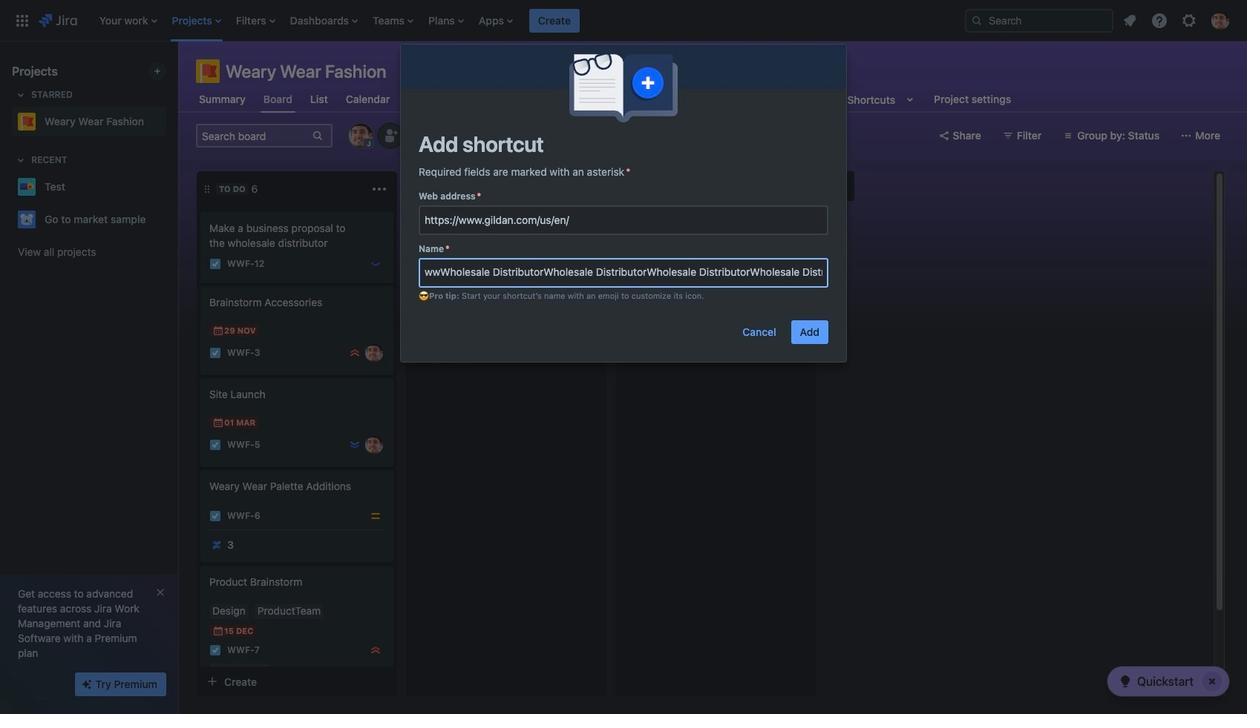 Task type: describe. For each thing, give the bounding box(es) containing it.
6 list item from the left
[[424, 0, 468, 41]]

8 list item from the left
[[529, 0, 580, 41]]

4 list item from the left
[[286, 0, 362, 41]]

lowest image
[[349, 440, 361, 451]]

0 horizontal spatial list
[[92, 0, 953, 41]]

dismiss quickstart image
[[1200, 670, 1224, 694]]

3 task image from the top
[[209, 645, 221, 657]]

check image
[[1116, 673, 1134, 691]]

low image
[[370, 258, 382, 270]]

due date: 15 december 2023 image
[[212, 626, 224, 638]]

1 horizontal spatial james peterson image
[[575, 312, 592, 330]]

show subtasks image
[[246, 666, 264, 684]]

2 task image from the top
[[209, 347, 221, 359]]

2 task image from the top
[[209, 511, 221, 523]]

add people image
[[382, 127, 399, 145]]

3 list item from the left
[[232, 0, 280, 41]]

james peterson image
[[365, 344, 383, 362]]

1 list item from the left
[[95, 0, 162, 41]]

primary element
[[9, 0, 953, 41]]

1 horizontal spatial list
[[1117, 7, 1238, 34]]

due date: 15 december 2023 image
[[212, 626, 224, 638]]

e.g. Atlassian website field
[[420, 260, 827, 287]]



Task type: vqa. For each thing, say whether or not it's contained in the screenshot.
Filters
no



Task type: locate. For each thing, give the bounding box(es) containing it.
7 list item from the left
[[474, 0, 517, 41]]

1 horizontal spatial highest image
[[370, 645, 382, 657]]

dialog
[[401, 45, 846, 362]]

None search field
[[965, 9, 1114, 32]]

0 horizontal spatial james peterson image
[[365, 437, 383, 454]]

collapse starred projects image
[[12, 86, 30, 104]]

0 vertical spatial task image
[[209, 258, 221, 270]]

list
[[92, 0, 953, 41], [1117, 7, 1238, 34]]

highest image
[[349, 347, 361, 359], [370, 645, 382, 657]]

0 horizontal spatial highest image
[[349, 347, 361, 359]]

james peterson image
[[575, 312, 592, 330], [365, 437, 383, 454]]

1 vertical spatial task image
[[209, 347, 221, 359]]

close premium upgrade banner image
[[154, 587, 166, 599]]

banner
[[0, 0, 1247, 42]]

0 vertical spatial task image
[[209, 440, 221, 451]]

due date: 29 february 2024 image
[[422, 293, 434, 304], [422, 293, 434, 304]]

tab list
[[187, 86, 1023, 113]]

task image
[[209, 258, 221, 270], [209, 347, 221, 359], [209, 645, 221, 657]]

jira image
[[39, 12, 77, 29], [39, 12, 77, 29]]

1 task image from the top
[[209, 258, 221, 270]]

search image
[[971, 14, 983, 26]]

1 vertical spatial task image
[[209, 511, 221, 523]]

collapse recent projects image
[[12, 151, 30, 169]]

1 vertical spatial james peterson image
[[365, 437, 383, 454]]

list item
[[95, 0, 162, 41], [167, 0, 226, 41], [232, 0, 280, 41], [286, 0, 362, 41], [368, 0, 418, 41], [424, 0, 468, 41], [474, 0, 517, 41], [529, 0, 580, 41]]

james peterson image down e.g. atlassian website field
[[575, 312, 592, 330]]

task image
[[209, 440, 221, 451], [209, 511, 221, 523]]

create column image
[[831, 177, 849, 195]]

1 task image from the top
[[209, 440, 221, 451]]

2 vertical spatial task image
[[209, 645, 221, 657]]

e.g. http://www.atlassian.com url field
[[420, 207, 827, 234]]

due date: 29 november 2023 image
[[212, 325, 224, 337], [212, 325, 224, 337]]

due date: 01 march 2024 image
[[212, 417, 224, 429], [212, 417, 224, 429]]

0 vertical spatial highest image
[[349, 347, 361, 359]]

1 vertical spatial highest image
[[370, 645, 382, 657]]

medium image
[[370, 511, 382, 523]]

2 list item from the left
[[167, 0, 226, 41]]

0 vertical spatial james peterson image
[[575, 312, 592, 330]]

Search board text field
[[197, 125, 310, 146]]

5 list item from the left
[[368, 0, 418, 41]]

james peterson image right lowest icon
[[365, 437, 383, 454]]

Search field
[[965, 9, 1114, 32]]



